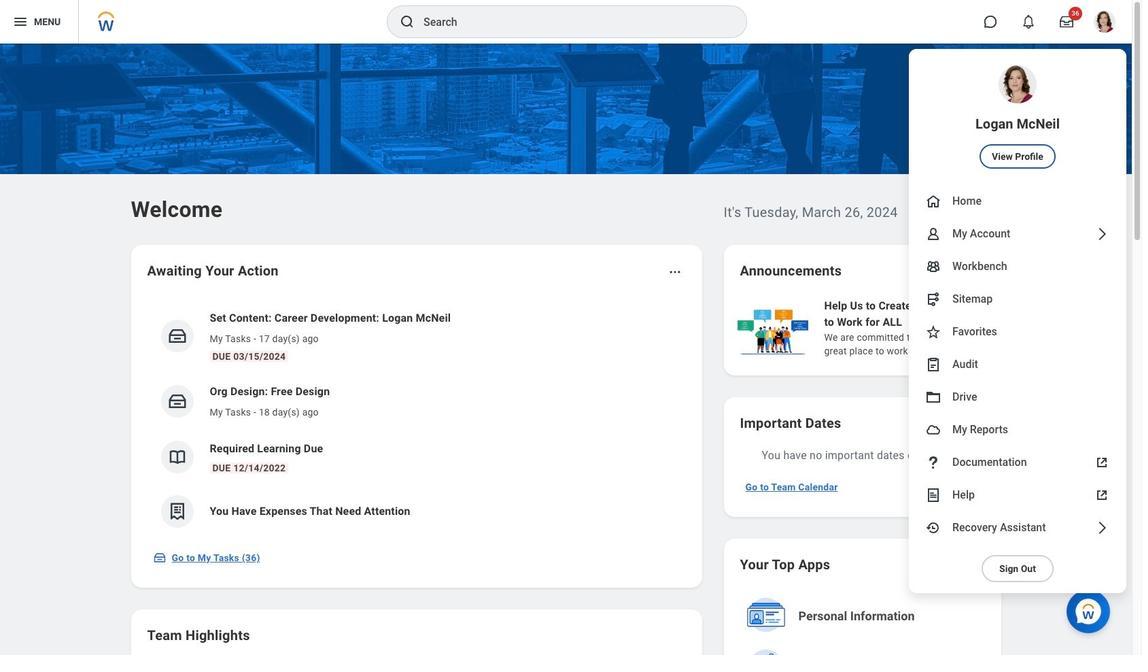 Task type: vqa. For each thing, say whether or not it's contained in the screenshot.
list
yes



Task type: locate. For each thing, give the bounding box(es) containing it.
banner
[[0, 0, 1133, 593]]

11 menu item from the top
[[909, 479, 1127, 511]]

dashboard expenses image
[[167, 501, 187, 522]]

contact card matrix manager image
[[926, 258, 942, 275]]

6 menu item from the top
[[909, 316, 1127, 348]]

0 vertical spatial ext link image
[[1094, 454, 1111, 471]]

ext link image for document image in the right of the page
[[1094, 487, 1111, 503]]

7 menu item from the top
[[909, 348, 1127, 381]]

ext link image
[[1094, 454, 1111, 471], [1094, 487, 1111, 503]]

status
[[912, 265, 934, 276]]

logan mcneil image
[[1094, 11, 1116, 33]]

justify image
[[12, 14, 29, 30]]

1 vertical spatial ext link image
[[1094, 487, 1111, 503]]

4 menu item from the top
[[909, 250, 1127, 283]]

1 ext link image from the top
[[1094, 454, 1111, 471]]

related actions image
[[668, 265, 682, 279]]

2 vertical spatial inbox image
[[153, 551, 166, 565]]

menu
[[909, 49, 1127, 593]]

star image
[[926, 324, 942, 340]]

1 vertical spatial inbox image
[[167, 391, 187, 412]]

question image
[[926, 454, 942, 471]]

search image
[[399, 14, 416, 30]]

inbox image
[[167, 326, 187, 346], [167, 391, 187, 412], [153, 551, 166, 565]]

list
[[735, 297, 1143, 359], [147, 299, 686, 539]]

2 ext link image from the top
[[1094, 487, 1111, 503]]

avatar image
[[926, 422, 942, 438]]

2 menu item from the top
[[909, 185, 1127, 218]]

menu item
[[909, 49, 1127, 185], [909, 185, 1127, 218], [909, 218, 1127, 250], [909, 250, 1127, 283], [909, 283, 1127, 316], [909, 316, 1127, 348], [909, 348, 1127, 381], [909, 381, 1127, 414], [909, 414, 1127, 446], [909, 446, 1127, 479], [909, 479, 1127, 511]]

0 vertical spatial inbox image
[[167, 326, 187, 346]]

folder open image
[[926, 389, 942, 405]]

5 menu item from the top
[[909, 283, 1127, 316]]

paste image
[[926, 356, 942, 373]]

main content
[[0, 44, 1143, 655]]



Task type: describe. For each thing, give the bounding box(es) containing it.
home image
[[926, 193, 942, 209]]

0 horizontal spatial list
[[147, 299, 686, 539]]

chevron right image
[[1094, 226, 1111, 242]]

inbox large image
[[1060, 15, 1074, 29]]

ext link image for question image
[[1094, 454, 1111, 471]]

Search Workday  search field
[[424, 7, 719, 37]]

user image
[[926, 226, 942, 242]]

8 menu item from the top
[[909, 381, 1127, 414]]

chevron right small image
[[968, 264, 981, 278]]

9 menu item from the top
[[909, 414, 1127, 446]]

document image
[[926, 487, 942, 503]]

book open image
[[167, 447, 187, 467]]

3 menu item from the top
[[909, 218, 1127, 250]]

notifications large image
[[1022, 15, 1036, 29]]

chevron left small image
[[943, 264, 957, 278]]

10 menu item from the top
[[909, 446, 1127, 479]]

1 menu item from the top
[[909, 49, 1127, 185]]

1 horizontal spatial list
[[735, 297, 1143, 359]]

endpoints image
[[926, 291, 942, 307]]



